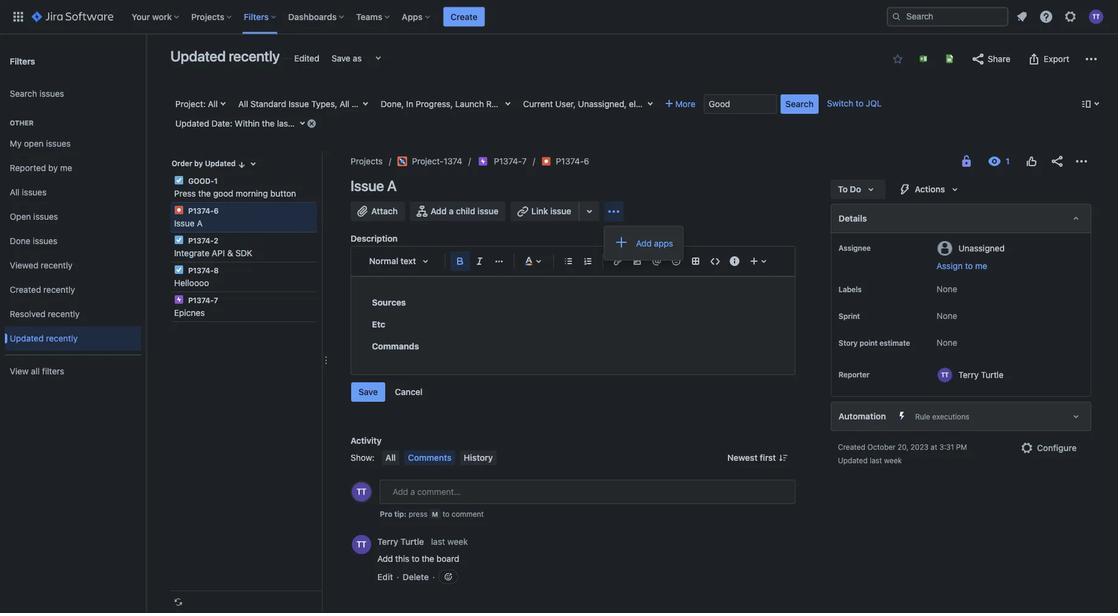 Task type: describe. For each thing, give the bounding box(es) containing it.
bug image
[[542, 157, 551, 166]]

bug image
[[174, 205, 184, 215]]

order
[[172, 159, 192, 168]]

org-
[[694, 99, 711, 109]]

add apps
[[636, 238, 674, 248]]

press
[[409, 510, 428, 518]]

jql
[[866, 98, 882, 108]]

recently for updated recently link
[[46, 334, 78, 344]]

reported by me
[[10, 163, 72, 173]]

resolved recently
[[10, 309, 80, 319]]

done,                                 in progress,                                 launch ready,                                 launched,                                 test,                                 to do
[[381, 99, 603, 109]]

more formatting image
[[492, 254, 507, 269]]

8
[[214, 266, 219, 275]]

my
[[10, 139, 22, 149]]

epic image
[[174, 295, 184, 305]]

configure link
[[1013, 439, 1085, 458]]

add apps image
[[615, 235, 629, 250]]

search issues link
[[5, 82, 141, 106]]

epicnes
[[174, 308, 205, 318]]

vote options: no one has voted for this issue yet. image
[[1025, 154, 1040, 169]]

1 horizontal spatial 1
[[293, 118, 297, 129]]

user,
[[556, 99, 576, 109]]

project-1374
[[412, 156, 463, 166]]

october
[[868, 443, 896, 451]]

1 horizontal spatial week
[[448, 537, 468, 547]]

add for add a child issue
[[431, 206, 447, 216]]

epic image
[[478, 157, 488, 166]]

0 horizontal spatial p1374-6
[[186, 206, 219, 215]]

p1374- for issue a
[[188, 206, 214, 215]]

last inside created october 20, 2023 at 3:31 pm updated last week
[[870, 456, 883, 465]]

last week
[[431, 537, 468, 547]]

1 horizontal spatial p1374-7
[[494, 156, 527, 166]]

your
[[132, 12, 150, 22]]

sdk
[[236, 248, 253, 258]]

create button
[[444, 7, 485, 26]]

delete
[[403, 572, 429, 582]]

actions
[[915, 184, 946, 194]]

2023
[[911, 443, 929, 451]]

integrate
[[174, 248, 210, 258]]

pro
[[380, 510, 393, 518]]

apps
[[654, 238, 674, 248]]

updated recently inside the other group
[[10, 334, 78, 344]]

viewed
[[10, 260, 38, 270]]

0 horizontal spatial 7
[[214, 296, 218, 305]]

newest first button
[[721, 451, 796, 465]]

0 vertical spatial a
[[387, 177, 397, 194]]

done,                                 in progress,                                 launch ready,                                 launched,                                 test,                                 to do button
[[376, 94, 603, 114]]

updated up good-1
[[205, 159, 236, 168]]

task image
[[174, 235, 184, 245]]

0 vertical spatial updated recently
[[171, 48, 280, 65]]

issue inside button
[[551, 206, 572, 216]]

issue down projects 'link'
[[351, 177, 384, 194]]

turtle inside "dropdown button"
[[767, 99, 789, 109]]

attach button
[[351, 202, 405, 221]]

by for order
[[194, 159, 203, 168]]

link
[[532, 206, 548, 216]]

all up date:
[[208, 99, 218, 109]]

open in microsoft excel image
[[919, 54, 929, 64]]

within
[[235, 118, 260, 129]]

admins,
[[711, 99, 742, 109]]

rule
[[916, 412, 931, 421]]

projects for projects 'link'
[[351, 156, 383, 166]]

issues right "open"
[[46, 139, 71, 149]]

link image
[[611, 254, 625, 269]]

executions
[[933, 412, 970, 421]]

eloisefrancis23,
[[629, 99, 692, 109]]

the for add this to the board
[[422, 554, 435, 564]]

add for add this to the board
[[378, 554, 393, 564]]

edit
[[378, 572, 393, 582]]

to right m
[[443, 510, 450, 518]]

2 types, from the left
[[414, 99, 440, 109]]

appswitcher icon image
[[11, 9, 26, 24]]

actions image
[[1075, 154, 1090, 169]]

good
[[213, 189, 233, 199]]

your work
[[132, 12, 172, 22]]

work
[[152, 12, 172, 22]]

integrate api & sdk
[[174, 248, 253, 258]]

p1374- for epicnes
[[188, 296, 214, 305]]

save button
[[351, 382, 385, 402]]

add reaction image
[[444, 572, 453, 582]]

edit button
[[378, 571, 393, 583]]

to inside done,                                 in progress,                                 launch ready,                                 launched,                                 test,                                 to do dropdown button
[[580, 99, 589, 109]]

bug,
[[442, 99, 460, 109]]

1 horizontal spatial terry turtle
[[959, 370, 1004, 380]]

save as button
[[326, 49, 368, 68]]

current
[[524, 99, 553, 109]]

0 horizontal spatial the
[[198, 189, 211, 199]]

issues for open issues
[[33, 212, 58, 222]]

all
[[31, 366, 40, 376]]

story point estimate
[[839, 339, 911, 347]]

order by updated link
[[171, 156, 248, 171]]

in
[[406, 99, 414, 109]]

info panel image
[[728, 254, 742, 269]]

comment
[[452, 510, 484, 518]]

created for created october 20, 2023 at 3:31 pm updated last week
[[839, 443, 866, 451]]

projects for 'projects' dropdown button
[[191, 12, 225, 22]]

to do
[[839, 184, 862, 194]]

by for reported
[[48, 163, 58, 173]]

as
[[353, 53, 362, 63]]

1 types, from the left
[[312, 99, 338, 109]]

issues for all issues
[[22, 187, 47, 197]]

week inside created october 20, 2023 at 3:31 pm updated last week
[[885, 456, 902, 465]]

issue down bug icon on the left top of the page
[[174, 218, 195, 228]]

open issues
[[10, 212, 58, 222]]

3:31
[[940, 443, 955, 451]]

created recently
[[10, 285, 75, 295]]

child
[[456, 206, 476, 216]]

m
[[432, 510, 438, 518]]

press
[[174, 189, 196, 199]]

1 horizontal spatial do
[[850, 184, 862, 194]]

share link
[[965, 49, 1017, 69]]

details element
[[831, 204, 1092, 233]]

create
[[451, 12, 478, 22]]

0 vertical spatial p1374-6
[[556, 156, 590, 166]]

0 vertical spatial 6
[[584, 156, 590, 166]]

history
[[464, 453, 493, 463]]

viewed recently link
[[5, 253, 141, 278]]

search for search issues
[[10, 89, 37, 99]]

link issue button
[[511, 202, 580, 221]]

table image
[[689, 254, 703, 269]]

1 vertical spatial terry turtle
[[378, 537, 424, 547]]

italic ⌘i image
[[473, 254, 487, 269]]

project 1374 image
[[398, 157, 407, 166]]

other group
[[5, 106, 141, 354]]

2 horizontal spatial terry
[[959, 370, 979, 380]]

open issues link
[[5, 205, 141, 229]]

switch
[[828, 98, 854, 108]]

all for all standard issue types,                                 all sub-task issue types,                                 bug,                                 epic,                                 story,                                 task
[[239, 99, 248, 109]]

automation element
[[831, 402, 1092, 431]]

issue up remove criteria image
[[289, 99, 309, 109]]

to left jql
[[856, 98, 864, 108]]

Description - Main content area, start typing to enter text. text field
[[372, 295, 775, 354]]

launch
[[455, 99, 484, 109]]

bullet list ⌘⇧8 image
[[562, 254, 576, 269]]

newest first
[[728, 453, 776, 463]]

Search issues using keywords text field
[[704, 94, 778, 114]]

me for assign to me
[[976, 261, 988, 271]]

updated inside the other group
[[10, 334, 44, 344]]

emoji image
[[669, 254, 684, 269]]

done issues link
[[5, 229, 141, 253]]

your profile and settings image
[[1090, 9, 1104, 24]]

20,
[[898, 443, 909, 451]]

small image inside order by updated link
[[237, 160, 247, 170]]

teams button
[[353, 7, 395, 26]]

settings image
[[1064, 9, 1079, 24]]

link web pages and more image
[[583, 204, 597, 219]]

good-
[[188, 177, 214, 185]]

show:
[[351, 453, 375, 463]]

share
[[988, 54, 1011, 64]]

all standard issue types,                                 all sub-task issue types,                                 bug,                                 epic,                                 story,                                 task button
[[234, 94, 527, 114]]



Task type: locate. For each thing, give the bounding box(es) containing it.
filters
[[42, 366, 64, 376]]

2 issue from the left
[[551, 206, 572, 216]]

small image up press the good morning button
[[237, 160, 247, 170]]

1 horizontal spatial last
[[431, 537, 445, 547]]

save left cancel
[[359, 387, 378, 397]]

open
[[24, 139, 44, 149]]

0 horizontal spatial p1374-7
[[186, 296, 218, 305]]

resolved
[[10, 309, 46, 319]]

0 horizontal spatial last
[[277, 118, 291, 129]]

created recently link
[[5, 278, 141, 302]]

comments
[[408, 453, 452, 463]]

do
[[592, 99, 603, 109], [850, 184, 862, 194]]

task image
[[174, 175, 184, 185], [174, 265, 184, 275]]

me inside 'button'
[[976, 261, 988, 271]]

code snippet image
[[708, 254, 723, 269]]

by
[[194, 159, 203, 168], [48, 163, 58, 173]]

task right 'story,'
[[509, 99, 527, 109]]

1 issue from the left
[[478, 206, 499, 216]]

1 horizontal spatial 7
[[522, 156, 527, 166]]

at
[[931, 443, 938, 451]]

done issues
[[10, 236, 57, 246]]

turtle up add this to the board
[[401, 537, 424, 547]]

banner containing your work
[[0, 0, 1119, 34]]

0 vertical spatial the
[[262, 118, 275, 129]]

recently for resolved recently link
[[48, 309, 80, 319]]

created inside created october 20, 2023 at 3:31 pm updated last week
[[839, 443, 866, 451]]

task
[[371, 99, 389, 109], [509, 99, 527, 109]]

configure
[[1038, 443, 1077, 453]]

unassigned
[[959, 243, 1005, 253]]

1 horizontal spatial updated recently
[[171, 48, 280, 65]]

1 horizontal spatial 6
[[584, 156, 590, 166]]

add app image
[[607, 204, 622, 219]]

2 horizontal spatial week
[[885, 456, 902, 465]]

pro tip: press m to comment
[[380, 510, 484, 518]]

created october 20, 2023 at 3:31 pm updated last week
[[839, 443, 968, 465]]

1
[[293, 118, 297, 129], [214, 177, 218, 185]]

1 none from the top
[[937, 284, 958, 294]]

1 horizontal spatial filters
[[244, 12, 269, 22]]

0 horizontal spatial terry
[[378, 537, 399, 547]]

1 vertical spatial none
[[937, 311, 958, 321]]

recently down filters dropdown button
[[229, 48, 280, 65]]

0 horizontal spatial by
[[48, 163, 58, 173]]

1374
[[444, 156, 463, 166]]

1 vertical spatial do
[[850, 184, 862, 194]]

p1374- up integrate
[[188, 236, 214, 245]]

1 vertical spatial updated recently
[[10, 334, 78, 344]]

cancel button
[[388, 382, 430, 402]]

2 none from the top
[[937, 311, 958, 321]]

1 horizontal spatial save
[[359, 387, 378, 397]]

me down "my open issues" "link"
[[60, 163, 72, 173]]

issue right link
[[551, 206, 572, 216]]

types, up remove criteria image
[[312, 99, 338, 109]]

newest
[[728, 453, 758, 463]]

p1374- up epicnes
[[188, 296, 214, 305]]

created down viewed
[[10, 285, 41, 295]]

0 vertical spatial task image
[[174, 175, 184, 185]]

add a child issue button
[[410, 202, 506, 221]]

point
[[860, 339, 878, 347]]

dashboards button
[[285, 7, 349, 26]]

add image, video, or file image
[[630, 254, 645, 269]]

date:
[[212, 118, 233, 129]]

filters right 'projects' dropdown button
[[244, 12, 269, 22]]

0 vertical spatial 7
[[522, 156, 527, 166]]

add apps link
[[605, 230, 683, 256]]

updated recently down resolved recently
[[10, 334, 78, 344]]

2 vertical spatial turtle
[[401, 537, 424, 547]]

me for reported by me
[[60, 163, 72, 173]]

project: all
[[175, 99, 218, 109]]

p1374- for helloooo
[[188, 266, 214, 275]]

task image up helloooo
[[174, 265, 184, 275]]

0 horizontal spatial a
[[197, 218, 203, 228]]

0 horizontal spatial types,
[[312, 99, 338, 109]]

0 horizontal spatial to
[[580, 99, 589, 109]]

issues for done issues
[[33, 236, 57, 246]]

1 horizontal spatial a
[[387, 177, 397, 194]]

primary element
[[7, 0, 887, 34]]

3 none from the top
[[937, 338, 958, 348]]

1 horizontal spatial turtle
[[767, 99, 789, 109]]

assignee pin to top. only you can see pinned fields. image
[[874, 243, 884, 253]]

created for created recently
[[10, 285, 41, 295]]

1 horizontal spatial search
[[786, 99, 814, 109]]

search
[[10, 89, 37, 99], [786, 99, 814, 109]]

none for labels
[[937, 284, 958, 294]]

2 horizontal spatial add
[[636, 238, 652, 248]]

last down standard
[[277, 118, 291, 129]]

none for story point estimate
[[937, 338, 958, 348]]

search issues
[[10, 89, 64, 99]]

0 vertical spatial filters
[[244, 12, 269, 22]]

view
[[10, 366, 29, 376]]

attach
[[372, 206, 398, 216]]

created inside the other group
[[10, 285, 41, 295]]

1 left remove criteria image
[[293, 118, 297, 129]]

1 vertical spatial add
[[636, 238, 652, 248]]

do right test,
[[592, 99, 603, 109]]

1 horizontal spatial types,
[[414, 99, 440, 109]]

a up attach
[[387, 177, 397, 194]]

issue right the child
[[478, 206, 499, 216]]

sub-
[[352, 99, 371, 109]]

7 left bug image
[[522, 156, 527, 166]]

labels pin to top. only you can see pinned fields. image
[[865, 284, 874, 294]]

a up the p1374-2 on the left
[[197, 218, 203, 228]]

0 horizontal spatial week
[[300, 118, 320, 129]]

1 vertical spatial last
[[870, 456, 883, 465]]

terry turtle up automation element
[[959, 370, 1004, 380]]

1 vertical spatial created
[[839, 443, 866, 451]]

your work button
[[128, 7, 184, 26]]

this
[[395, 554, 410, 564]]

jira software image
[[32, 9, 113, 24], [32, 9, 113, 24]]

terry
[[744, 99, 764, 109], [959, 370, 979, 380], [378, 537, 399, 547]]

all
[[208, 99, 218, 109], [239, 99, 248, 109], [340, 99, 350, 109], [10, 187, 20, 197], [386, 453, 396, 463]]

p1374- right epic icon
[[494, 156, 522, 166]]

0 vertical spatial me
[[60, 163, 72, 173]]

2 vertical spatial none
[[937, 338, 958, 348]]

issues up viewed recently
[[33, 236, 57, 246]]

2 vertical spatial terry
[[378, 537, 399, 547]]

description
[[351, 234, 398, 244]]

cancel
[[395, 387, 423, 397]]

issues for search issues
[[39, 89, 64, 99]]

updated inside created october 20, 2023 at 3:31 pm updated last week
[[839, 456, 868, 465]]

banner
[[0, 0, 1119, 34]]

recently for created recently link
[[43, 285, 75, 295]]

terry turtle
[[959, 370, 1004, 380], [378, 537, 424, 547]]

7 down 8 on the left top of the page
[[214, 296, 218, 305]]

6
[[584, 156, 590, 166], [214, 206, 219, 215]]

0 vertical spatial to
[[580, 99, 589, 109]]

search up "other"
[[10, 89, 37, 99]]

normal
[[369, 256, 399, 266]]

2 vertical spatial the
[[422, 554, 435, 564]]

share image
[[1051, 154, 1065, 169]]

0 vertical spatial small image
[[893, 54, 903, 64]]

types, right 'in'
[[414, 99, 440, 109]]

order by updated
[[172, 159, 236, 168]]

p1374-6 right bug icon on the left top of the page
[[186, 206, 219, 215]]

view all filters
[[10, 366, 64, 376]]

0 horizontal spatial save
[[332, 53, 351, 63]]

1 horizontal spatial add
[[431, 206, 447, 216]]

automation
[[839, 411, 887, 421]]

search for search
[[786, 99, 814, 109]]

pm
[[957, 443, 968, 451]]

1 horizontal spatial by
[[194, 159, 203, 168]]

search button
[[781, 94, 819, 114]]

projects right work
[[191, 12, 225, 22]]

0 horizontal spatial task
[[371, 99, 389, 109]]

1 vertical spatial 6
[[214, 206, 219, 215]]

to
[[856, 98, 864, 108], [966, 261, 974, 271], [443, 510, 450, 518], [412, 554, 420, 564]]

terry up "this"
[[378, 537, 399, 547]]

1 horizontal spatial terry
[[744, 99, 764, 109]]

p1374-7 right epic icon
[[494, 156, 527, 166]]

updated down october
[[839, 456, 868, 465]]

project-1374 link
[[398, 154, 463, 169]]

to right test,
[[580, 99, 589, 109]]

terry inside current user,                                 unassigned,                                 eloisefrancis23,                                 org-admins,                                 terry turtle "dropdown button"
[[744, 99, 764, 109]]

to up details at the top of page
[[839, 184, 848, 194]]

good-1
[[186, 177, 218, 185]]

projects left project 1374 icon at the top
[[351, 156, 383, 166]]

1 vertical spatial a
[[197, 218, 203, 228]]

numbered list ⌘⇧7 image
[[581, 254, 596, 269]]

0 horizontal spatial do
[[592, 99, 603, 109]]

helloooo
[[174, 278, 209, 288]]

2 horizontal spatial turtle
[[982, 370, 1004, 380]]

all left sub-
[[340, 99, 350, 109]]

none for sprint
[[937, 311, 958, 321]]

filters button
[[240, 7, 281, 26]]

the for updated date: within the last 1 week
[[262, 118, 275, 129]]

1 vertical spatial save
[[359, 387, 378, 397]]

task image for press the good morning button
[[174, 175, 184, 185]]

&
[[227, 248, 233, 258]]

0 vertical spatial terry
[[744, 99, 764, 109]]

0 vertical spatial 1
[[293, 118, 297, 129]]

updated recently down 'projects' dropdown button
[[171, 48, 280, 65]]

1 vertical spatial task image
[[174, 265, 184, 275]]

turtle right admins,
[[767, 99, 789, 109]]

open in google sheets image
[[945, 54, 955, 64]]

0 horizontal spatial 1
[[214, 177, 218, 185]]

sidebar navigation image
[[133, 49, 160, 73]]

2 vertical spatial week
[[448, 537, 468, 547]]

0 vertical spatial week
[[300, 118, 320, 129]]

sources
[[372, 298, 406, 308]]

progress,
[[416, 99, 453, 109]]

issue a down projects 'link'
[[351, 177, 397, 194]]

issues right open
[[33, 212, 58, 222]]

bold ⌘b image
[[453, 254, 468, 269]]

add for add apps
[[636, 238, 652, 248]]

all inside all button
[[386, 453, 396, 463]]

created left october
[[839, 443, 866, 451]]

me down unassigned
[[976, 261, 988, 271]]

mention image
[[650, 254, 664, 269]]

add left "a"
[[431, 206, 447, 216]]

unassigned,
[[578, 99, 627, 109]]

1 horizontal spatial projects
[[351, 156, 383, 166]]

p1374- left copy link to issue image
[[556, 156, 584, 166]]

filters up search issues
[[10, 56, 35, 66]]

by right "reported"
[[48, 163, 58, 173]]

help image
[[1040, 9, 1054, 24]]

to right "this"
[[412, 554, 420, 564]]

terry up automation element
[[959, 370, 979, 380]]

1 task image from the top
[[174, 175, 184, 185]]

small image left open in microsoft excel image on the top right of page
[[893, 54, 903, 64]]

0 horizontal spatial me
[[60, 163, 72, 173]]

all for all
[[386, 453, 396, 463]]

copy link to issue image
[[587, 156, 597, 166]]

0 vertical spatial issue a
[[351, 177, 397, 194]]

all for all issues
[[10, 187, 20, 197]]

all issues
[[10, 187, 47, 197]]

0 vertical spatial do
[[592, 99, 603, 109]]

task image for helloooo
[[174, 265, 184, 275]]

1 horizontal spatial small image
[[893, 54, 903, 64]]

0 vertical spatial add
[[431, 206, 447, 216]]

search image
[[892, 12, 902, 22]]

p1374-8
[[186, 266, 219, 275]]

the left board
[[422, 554, 435, 564]]

6 right bug image
[[584, 156, 590, 166]]

1 horizontal spatial p1374-6
[[556, 156, 590, 166]]

press the good morning button
[[174, 189, 296, 199]]

1 vertical spatial week
[[885, 456, 902, 465]]

save for save as
[[332, 53, 351, 63]]

menu bar containing all
[[380, 451, 499, 465]]

add this to the board
[[378, 554, 459, 564]]

history button
[[460, 451, 497, 465]]

all up within
[[239, 99, 248, 109]]

2 task image from the top
[[174, 265, 184, 275]]

current user,                                 unassigned,                                 eloisefrancis23,                                 org-admins,                                 terry turtle button
[[519, 94, 789, 114]]

updated down project:
[[175, 118, 209, 129]]

to right the "assign"
[[966, 261, 974, 271]]

copy link to comment image
[[471, 536, 480, 546]]

assign
[[937, 261, 963, 271]]

1 vertical spatial issue a
[[174, 218, 203, 228]]

issue inside button
[[478, 206, 499, 216]]

epic,
[[462, 99, 481, 109]]

p1374-6 link
[[556, 154, 590, 169]]

issues up my open issues
[[39, 89, 64, 99]]

profile image of terry turtle image
[[352, 482, 372, 502]]

2 vertical spatial add
[[378, 554, 393, 564]]

1 task from the left
[[371, 99, 389, 109]]

recently up created recently
[[41, 260, 73, 270]]

all issues link
[[5, 180, 141, 205]]

2
[[214, 236, 218, 245]]

all inside all issues link
[[10, 187, 20, 197]]

newest first image
[[779, 453, 789, 463]]

1 vertical spatial p1374-7
[[186, 296, 218, 305]]

the down good-1
[[198, 189, 211, 199]]

done
[[10, 236, 30, 246]]

more
[[676, 99, 696, 109]]

save as
[[332, 53, 362, 63]]

board
[[437, 554, 459, 564]]

details
[[839, 213, 868, 224]]

add up add image, video, or file
[[636, 238, 652, 248]]

terry turtle up "this"
[[378, 537, 424, 547]]

p1374- up helloooo
[[188, 266, 214, 275]]

1 up good
[[214, 177, 218, 185]]

1 vertical spatial to
[[839, 184, 848, 194]]

save for save
[[359, 387, 378, 397]]

0 vertical spatial none
[[937, 284, 958, 294]]

last up board
[[431, 537, 445, 547]]

issue a
[[351, 177, 397, 194], [174, 218, 203, 228]]

issue a down bug icon on the left top of the page
[[174, 218, 203, 228]]

the down standard
[[262, 118, 275, 129]]

updated down 'projects' dropdown button
[[171, 48, 226, 65]]

0 horizontal spatial 6
[[214, 206, 219, 215]]

1 horizontal spatial to
[[839, 184, 848, 194]]

updated down resolved
[[10, 334, 44, 344]]

0 vertical spatial save
[[332, 53, 351, 63]]

projects inside dropdown button
[[191, 12, 225, 22]]

by right order
[[194, 159, 203, 168]]

all right show:
[[386, 453, 396, 463]]

filters inside dropdown button
[[244, 12, 269, 22]]

1 horizontal spatial created
[[839, 443, 866, 451]]

last down october
[[870, 456, 883, 465]]

p1374- right bug icon on the left top of the page
[[188, 206, 214, 215]]

notifications image
[[1015, 9, 1030, 24]]

recently for viewed recently link
[[41, 260, 73, 270]]

delete button
[[403, 571, 429, 583]]

p1374-2
[[186, 236, 218, 245]]

0 horizontal spatial add
[[378, 554, 393, 564]]

1 horizontal spatial me
[[976, 261, 988, 271]]

2 vertical spatial last
[[431, 537, 445, 547]]

terry right admins,
[[744, 99, 764, 109]]

add inside button
[[431, 206, 447, 216]]

teams
[[356, 12, 383, 22]]

current user,                                 unassigned,                                 eloisefrancis23,                                 org-admins,                                 terry turtle
[[524, 99, 789, 109]]

types,
[[312, 99, 338, 109], [414, 99, 440, 109]]

comments button
[[405, 451, 456, 465]]

search left switch
[[786, 99, 814, 109]]

all up open
[[10, 187, 20, 197]]

1 horizontal spatial issue a
[[351, 177, 397, 194]]

6 down good
[[214, 206, 219, 215]]

2 task from the left
[[509, 99, 527, 109]]

menu bar
[[380, 451, 499, 465]]

1 vertical spatial filters
[[10, 56, 35, 66]]

0 vertical spatial projects
[[191, 12, 225, 22]]

0 horizontal spatial created
[[10, 285, 41, 295]]

0 vertical spatial turtle
[[767, 99, 789, 109]]

remove criteria image
[[307, 118, 317, 128]]

0 horizontal spatial terry turtle
[[378, 537, 424, 547]]

to inside to do dropdown button
[[839, 184, 848, 194]]

story
[[839, 339, 858, 347]]

edited
[[295, 53, 320, 63]]

small image
[[893, 54, 903, 64], [237, 160, 247, 170]]

issue left 'progress,'
[[391, 99, 411, 109]]

p1374- for integrate api & sdk
[[188, 236, 214, 245]]

recently down created recently link
[[48, 309, 80, 319]]

p1374-6 right bug image
[[556, 156, 590, 166]]

by inside the other group
[[48, 163, 58, 173]]

task image up press
[[174, 175, 184, 185]]

1 vertical spatial the
[[198, 189, 211, 199]]

me inside the other group
[[60, 163, 72, 173]]

to inside 'button'
[[966, 261, 974, 271]]

save left as
[[332, 53, 351, 63]]

issues up the "open issues"
[[22, 187, 47, 197]]

1 vertical spatial me
[[976, 261, 988, 271]]

viewed recently
[[10, 260, 73, 270]]

reported by me link
[[5, 156, 141, 180]]

0 vertical spatial created
[[10, 285, 41, 295]]

story point estimate pin to top. only you can see pinned fields. image
[[842, 348, 851, 358]]

2 horizontal spatial last
[[870, 456, 883, 465]]

add left "this"
[[378, 554, 393, 564]]

search inside "button"
[[786, 99, 814, 109]]

p1374-7 up epicnes
[[186, 296, 218, 305]]

recently down resolved recently link
[[46, 334, 78, 344]]

1 vertical spatial projects
[[351, 156, 383, 166]]

turtle up automation element
[[982, 370, 1004, 380]]

0 vertical spatial last
[[277, 118, 291, 129]]

do up details at the top of page
[[850, 184, 862, 194]]

Add a comment… field
[[380, 480, 796, 504]]

task left 'in'
[[371, 99, 389, 109]]

export button
[[1021, 49, 1076, 69]]

0 horizontal spatial filters
[[10, 56, 35, 66]]

standard
[[251, 99, 286, 109]]

1 vertical spatial 7
[[214, 296, 218, 305]]

story,
[[484, 99, 507, 109]]

1 horizontal spatial issue
[[551, 206, 572, 216]]

0 horizontal spatial search
[[10, 89, 37, 99]]

recently down viewed recently link
[[43, 285, 75, 295]]

Search field
[[887, 7, 1009, 26]]

issues
[[39, 89, 64, 99], [46, 139, 71, 149], [22, 187, 47, 197], [33, 212, 58, 222], [33, 236, 57, 246]]

0 horizontal spatial small image
[[237, 160, 247, 170]]



Task type: vqa. For each thing, say whether or not it's contained in the screenshot.
You're
no



